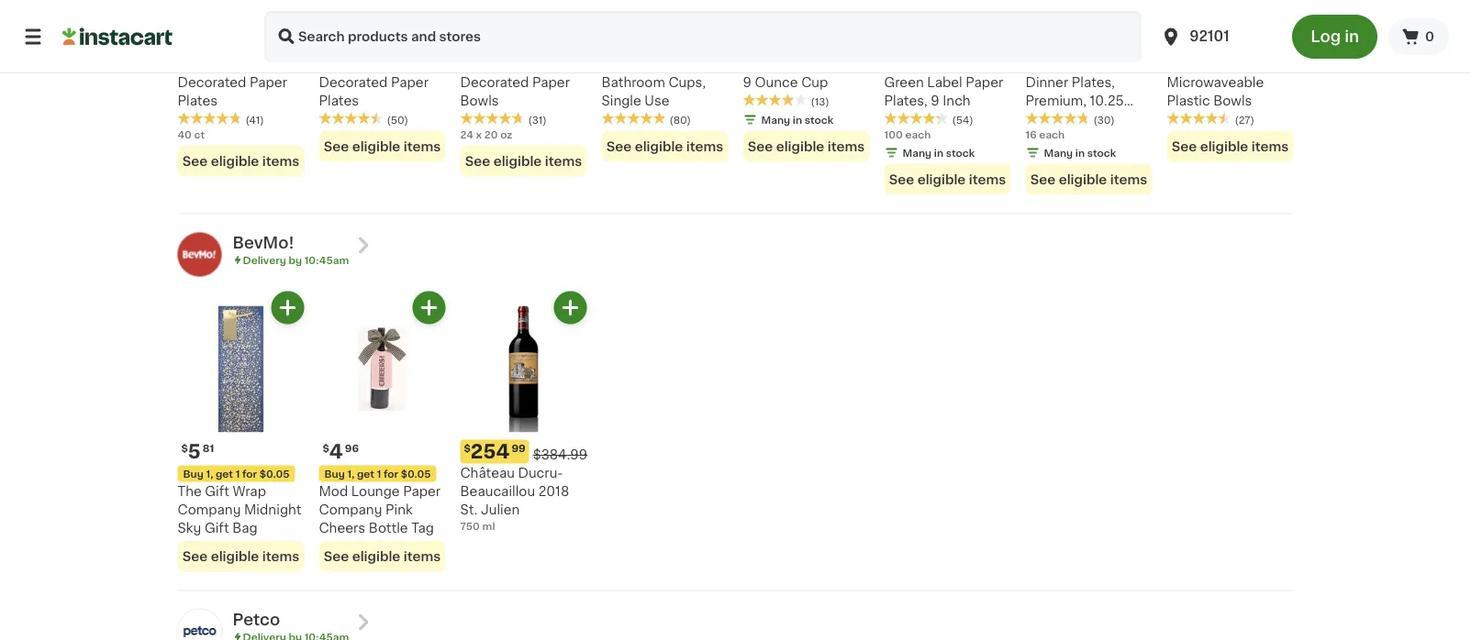 Task type: describe. For each thing, give the bounding box(es) containing it.
see eligible items button for total home decorated paper plates
[[178, 145, 304, 177]]

see eligible items button for total home by cvs microwaveable plastic bowls
[[1167, 131, 1294, 162]]

see eligible items button for total home decorated paper bowls
[[460, 145, 587, 177]]

see for total home by cvs bathroom cups, single use
[[606, 140, 632, 153]]

(80)
[[670, 115, 691, 125]]

lounge
[[351, 485, 400, 498]]

see for total home decorated paper plates
[[182, 155, 208, 167]]

green
[[884, 76, 924, 89]]

eligible for total home by cvs 9 ounce cup
[[776, 140, 824, 153]]

julien
[[481, 503, 520, 516]]

see eligible items for natures own green label paper plates, 9 inch
[[889, 173, 1006, 186]]

9 inside total home by cvs 9 ounce cup
[[743, 76, 752, 89]]

decorated inside 8 buy 1, get 1 for 50% total home by cvs decorated paper plates
[[319, 76, 388, 89]]

beaucaillou
[[460, 485, 535, 498]]

8 buy 1, get 1 for 50% total home decorated paper bowls
[[460, 15, 570, 107]]

$254.99 original price: $384.99 element
[[460, 440, 588, 464]]

4
[[329, 442, 343, 462]]

product group containing natures own green label paper plates, 9 inch
[[884, 0, 1011, 195]]

40
[[178, 129, 192, 140]]

see eligible items for total home by cvs decorated paper plates
[[324, 140, 441, 153]]

81
[[203, 443, 214, 453]]

get inside 8 buy 1, get 1 for 50% total home by cvs decorated paper plates
[[357, 42, 376, 52]]

home inside total home decorated paper plates
[[212, 58, 251, 71]]

log in
[[1311, 29, 1359, 45]]

total home decorated paper plates
[[178, 58, 287, 107]]

natures
[[884, 58, 935, 71]]

bottle
[[369, 522, 408, 535]]

pharmacy
[[1056, 58, 1122, 71]]

bathroom
[[602, 76, 665, 89]]

see eligible items button for natures own green label paper plates, 9 inch
[[884, 164, 1011, 195]]

bowls inside 8 buy 1, get 1 for 50% total home decorated paper bowls
[[460, 95, 499, 107]]

Search field
[[264, 11, 1142, 62]]

product group containing cvs pharmacy dinner plates, premium, 10.25 inch
[[1026, 0, 1152, 195]]

get for 4
[[357, 469, 374, 479]]

by inside the $ 5 buy 1, get 1 for 50% total home by cvs microwaveable plastic bowls
[[1244, 58, 1261, 71]]

$ 4 96
[[323, 442, 359, 462]]

in down "natures own green label paper plates, 9 inch"
[[934, 148, 944, 158]]

company for 4
[[319, 503, 382, 516]]

24
[[460, 129, 473, 140]]

oz
[[500, 129, 512, 140]]

plastic
[[1167, 95, 1210, 107]]

ct
[[194, 129, 205, 140]]

mod lounge paper company pink cheers bottle tag
[[319, 485, 441, 535]]

bevmo!
[[233, 235, 294, 251]]

total inside the $ 5 buy 1, get 1 for 50% total home by cvs microwaveable plastic bowls
[[1167, 58, 1198, 71]]

home inside total home by cvs 9 ounce cup
[[777, 58, 816, 71]]

delivery by 10:45am
[[243, 255, 349, 265]]

total inside total home by cvs 9 ounce cup
[[743, 58, 774, 71]]

254
[[471, 442, 510, 462]]

total home by cvs 9 ounce cup
[[743, 58, 865, 89]]

wrap
[[233, 485, 266, 498]]

8 for by
[[329, 15, 343, 34]]

buy 1, get 1 for $0.05 for 4
[[324, 469, 431, 479]]

decorated inside total home decorated paper plates
[[178, 76, 246, 89]]

$ 5 buy 1, get 1 for 50% total home by cvs microwaveable plastic bowls
[[1167, 15, 1289, 107]]

see eligible items button down bag
[[178, 541, 304, 572]]

8 for decorated
[[471, 15, 484, 34]]

items for total home decorated paper plates
[[262, 155, 299, 167]]

eligible down bottle
[[352, 550, 400, 563]]

see eligible items button for cvs pharmacy dinner plates, premium, 10.25 inch
[[1026, 164, 1152, 195]]

10:45am
[[304, 255, 349, 265]]

see eligible items button down bottle
[[319, 541, 446, 572]]

see eligible items for total home decorated paper bowls
[[465, 155, 582, 167]]

mod
[[319, 485, 348, 498]]

pink
[[385, 503, 413, 516]]

8 buy 1, get 1 for 50% total home by cvs decorated paper plates
[[319, 15, 441, 107]]

for inside 8 buy 1, get 1 for 50% total home by cvs decorated paper plates
[[386, 42, 403, 52]]

(30)
[[1094, 115, 1115, 125]]

100 each
[[884, 129, 931, 140]]

50% inside the product group
[[264, 42, 287, 52]]

for inside the product group
[[244, 42, 261, 52]]

eligible down bag
[[211, 550, 259, 563]]

50% inside the $ 5 buy 1, get 1 for 50% total home by cvs microwaveable plastic bowls
[[1253, 42, 1276, 52]]

40 ct
[[178, 129, 205, 140]]

ml
[[482, 521, 495, 531]]

buy inside the $ 5 buy 1, get 1 for 50% total home by cvs microwaveable plastic bowls
[[1172, 42, 1193, 52]]

16 each
[[1026, 129, 1065, 140]]

château ducru- beaucaillou 2018 st. julien 750 ml
[[460, 467, 569, 531]]

in down cup
[[793, 115, 802, 125]]

use
[[645, 95, 670, 107]]

5 for total home by cvs microwaveable plastic bowls
[[1177, 15, 1190, 34]]

home inside the total home by cvs bathroom cups, single use
[[636, 58, 675, 71]]

by inside the total home by cvs bathroom cups, single use
[[678, 58, 696, 71]]

0 horizontal spatial stock
[[805, 115, 834, 125]]

the gift wrap company midnight sky gift bag
[[178, 485, 301, 535]]

bevmo! image
[[178, 233, 222, 277]]

1 inside 8 buy 1, get 1 for 50% total home by cvs decorated paper plates
[[379, 42, 383, 52]]

eligible for total home by cvs microwaveable plastic bowls
[[1200, 140, 1248, 153]]

eligible for cvs pharmacy dinner plates, premium, 10.25 inch
[[1059, 173, 1107, 186]]

ounce
[[755, 76, 798, 89]]

96
[[345, 443, 359, 453]]

total inside total home decorated paper plates
[[178, 58, 209, 71]]

many in stock for cvs pharmacy dinner plates, premium, 10.25 inch
[[1044, 148, 1116, 158]]

1, inside the $ 5 buy 1, get 1 for 50% total home by cvs microwaveable plastic bowls
[[1195, 42, 1203, 52]]

instacart logo image
[[62, 26, 173, 48]]

eligible for natures own green label paper plates, 9 inch
[[918, 173, 966, 186]]

$0.05 for 4
[[401, 469, 431, 479]]

midnight
[[244, 503, 301, 516]]

single
[[602, 95, 641, 107]]

0 button
[[1389, 18, 1449, 55]]

château
[[460, 467, 515, 479]]

$ for 5
[[181, 443, 188, 453]]

ducru-
[[518, 467, 563, 479]]

92101 button
[[1160, 11, 1270, 62]]

99
[[512, 443, 526, 453]]

$4.49 element
[[178, 13, 304, 37]]

company for 5
[[178, 503, 241, 516]]

0 horizontal spatial many in stock
[[761, 115, 834, 125]]

plates, inside cvs pharmacy dinner plates, premium, 10.25 inch
[[1072, 76, 1115, 89]]

$ 5 81
[[181, 442, 214, 462]]

petco link
[[178, 599, 372, 641]]

cvs inside the $ 5 buy 1, get 1 for 50% total home by cvs microwaveable plastic bowls
[[1264, 58, 1289, 71]]

petco
[[233, 612, 280, 628]]

total inside 8 buy 1, get 1 for 50% total home by cvs decorated paper plates
[[319, 58, 350, 71]]

2018
[[538, 485, 569, 498]]

(50)
[[387, 115, 408, 125]]

eligible for total home by cvs decorated paper plates
[[352, 140, 400, 153]]

the
[[178, 485, 202, 498]]

see for natures own green label paper plates, 9 inch
[[889, 173, 914, 186]]

eligible for total home decorated paper bowls
[[493, 155, 542, 167]]

for inside the $ 5 buy 1, get 1 for 50% total home by cvs microwaveable plastic bowls
[[1234, 42, 1251, 52]]

$ for total home by cvs microwaveable plastic bowls
[[1171, 16, 1177, 26]]

see for total home decorated paper bowls
[[465, 155, 490, 167]]

1, inside 8 buy 1, get 1 for 50% total home decorated paper bowls
[[489, 42, 496, 52]]

x
[[476, 129, 482, 140]]

product group containing total home by cvs bathroom cups, single use
[[602, 0, 728, 162]]

see eligible items button for total home by cvs decorated paper plates
[[319, 131, 446, 162]]

petco image
[[178, 610, 222, 641]]

natures own green label paper plates, 9 inch
[[884, 58, 1003, 107]]

by inside 8 buy 1, get 1 for 50% total home by cvs decorated paper plates
[[396, 58, 413, 71]]

items down tag
[[404, 550, 441, 563]]



Task type: vqa. For each thing, say whether or not it's contained in the screenshot.
free to the left
no



Task type: locate. For each thing, give the bounding box(es) containing it.
2 decorated from the left
[[319, 76, 388, 89]]

1 each from the left
[[905, 129, 931, 140]]

company inside the gift wrap company midnight sky gift bag
[[178, 503, 241, 516]]

many in stock down 16 each
[[1044, 148, 1116, 158]]

see eligible items down (30)
[[1030, 173, 1147, 186]]

total inside the total home by cvs bathroom cups, single use
[[602, 58, 633, 71]]

items for total home decorated paper bowls
[[545, 155, 582, 167]]

paper inside 8 buy 1, get 1 for 50% total home decorated paper bowls
[[532, 76, 570, 89]]

paper inside total home decorated paper plates
[[250, 76, 287, 89]]

eligible down the "oz"
[[493, 155, 542, 167]]

1 horizontal spatial many in stock
[[903, 148, 975, 158]]

items for total home by cvs microwaveable plastic bowls
[[1252, 140, 1289, 153]]

see eligible items button for total home by cvs bathroom cups, single use
[[602, 131, 728, 162]]

items down (41)
[[262, 155, 299, 167]]

3 cvs from the left
[[840, 58, 865, 71]]

cvs left log in button
[[1264, 58, 1289, 71]]

many in stock for natures own green label paper plates, 9 inch
[[903, 148, 975, 158]]

5 up microwaveable at the right top of the page
[[1177, 15, 1190, 34]]

plates inside 8 buy 1, get 1 for 50% total home by cvs decorated paper plates
[[319, 95, 359, 107]]

1 8 from the left
[[329, 15, 343, 34]]

9
[[743, 76, 752, 89], [931, 95, 940, 107]]

label
[[927, 76, 962, 89]]

see eligible items down (13)
[[748, 140, 865, 153]]

0 vertical spatial inch
[[943, 95, 971, 107]]

★★★★★
[[743, 94, 807, 107], [743, 94, 807, 107], [178, 112, 242, 125], [178, 112, 242, 125], [319, 112, 383, 125], [319, 112, 383, 125], [460, 112, 525, 125], [460, 112, 525, 125], [602, 112, 666, 125], [602, 112, 666, 125], [884, 112, 949, 125], [884, 112, 949, 125], [1026, 112, 1090, 125], [1026, 112, 1090, 125], [1167, 112, 1231, 125], [1167, 112, 1231, 125]]

2 by from the left
[[678, 58, 696, 71]]

buy inside 8 buy 1, get 1 for 50% total home by cvs decorated paper plates
[[324, 42, 345, 52]]

cvs up cups,
[[699, 58, 723, 71]]

items down (54)
[[969, 173, 1006, 186]]

many down 100 each
[[903, 148, 932, 158]]

1 bowls from the left
[[460, 95, 499, 107]]

0 horizontal spatial each
[[905, 129, 931, 140]]

company inside mod lounge paper company pink cheers bottle tag
[[319, 503, 382, 516]]

buy
[[183, 42, 204, 52], [324, 42, 345, 52], [466, 42, 486, 52], [1172, 42, 1193, 52], [183, 469, 204, 479], [324, 469, 345, 479]]

50% up (50)
[[405, 42, 428, 52]]

9 down label
[[931, 95, 940, 107]]

add image
[[418, 296, 441, 319], [559, 296, 582, 319]]

see eligible items for total home by cvs bathroom cups, single use
[[606, 140, 723, 153]]

for
[[242, 469, 257, 479], [384, 469, 398, 479]]

product group containing total home decorated paper plates
[[178, 0, 304, 177]]

see eligible items button down (50)
[[319, 131, 446, 162]]

1 vertical spatial plates,
[[884, 95, 928, 107]]

for right 92101 on the right of page
[[1234, 42, 1251, 52]]

many in stock
[[761, 115, 834, 125], [903, 148, 975, 158], [1044, 148, 1116, 158]]

0 vertical spatial 9
[[743, 76, 752, 89]]

5
[[1177, 15, 1190, 34], [188, 442, 201, 462]]

2 horizontal spatial decorated
[[460, 76, 529, 89]]

750
[[460, 521, 480, 531]]

1 horizontal spatial stock
[[946, 148, 975, 158]]

4 get from the left
[[1205, 42, 1224, 52]]

get for 5
[[216, 469, 233, 479]]

cvs inside total home by cvs 9 ounce cup
[[840, 58, 865, 71]]

$ inside $ 254 99
[[464, 443, 471, 453]]

cvs
[[1026, 58, 1053, 71]]

see eligible items down the "oz"
[[465, 155, 582, 167]]

home inside the $ 5 buy 1, get 1 for 50% total home by cvs microwaveable plastic bowls
[[1201, 58, 1240, 71]]

total home by cvs bathroom cups, single use
[[602, 58, 723, 107]]

get
[[216, 469, 233, 479], [357, 469, 374, 479]]

get
[[216, 42, 235, 52], [357, 42, 376, 52], [498, 42, 518, 52], [1205, 42, 1224, 52]]

4 for from the left
[[1234, 42, 1251, 52]]

see
[[324, 140, 349, 153], [606, 140, 632, 153], [748, 140, 773, 153], [1172, 140, 1197, 153], [182, 155, 208, 167], [465, 155, 490, 167], [889, 173, 914, 186], [1030, 173, 1056, 186], [182, 550, 208, 563], [324, 550, 349, 563]]

50% inside 8 buy 1, get 1 for 50% total home by cvs decorated paper plates
[[405, 42, 428, 52]]

for
[[244, 42, 261, 52], [386, 42, 403, 52], [527, 42, 544, 52], [1234, 42, 1251, 52]]

1 inside the $ 5 buy 1, get 1 for 50% total home by cvs microwaveable plastic bowls
[[1227, 42, 1231, 52]]

5 home from the left
[[777, 58, 816, 71]]

5 inside the $ 5 buy 1, get 1 for 50% total home by cvs microwaveable plastic bowls
[[1177, 15, 1190, 34]]

0
[[1425, 30, 1434, 43]]

plates, down pharmacy
[[1072, 76, 1115, 89]]

2 plates from the left
[[319, 95, 359, 107]]

20
[[484, 129, 498, 140]]

items for total home by cvs 9 ounce cup
[[828, 140, 865, 153]]

each right 100
[[905, 129, 931, 140]]

(31)
[[528, 115, 547, 125]]

many down ounce
[[761, 115, 790, 125]]

see eligible items button down (13)
[[743, 131, 870, 162]]

$0.05
[[259, 469, 290, 479], [401, 469, 431, 479]]

cup
[[801, 76, 828, 89]]

1 horizontal spatial bowls
[[1214, 95, 1252, 107]]

1 vertical spatial gift
[[205, 522, 229, 535]]

0 horizontal spatial company
[[178, 503, 241, 516]]

1 plates from the left
[[178, 95, 218, 107]]

1 total from the left
[[178, 58, 209, 71]]

see eligible items button down (80)
[[602, 131, 728, 162]]

see eligible items down bag
[[182, 550, 299, 563]]

$0.05 inside the product group
[[401, 469, 431, 479]]

paper up pink
[[403, 485, 441, 498]]

see eligible items button
[[319, 131, 446, 162], [602, 131, 728, 162], [743, 131, 870, 162], [1167, 131, 1294, 162], [178, 145, 304, 177], [460, 145, 587, 177], [884, 164, 1011, 195], [1026, 164, 1152, 195], [178, 541, 304, 572], [319, 541, 446, 572]]

1 $0.05 from the left
[[259, 469, 290, 479]]

gift right sky
[[205, 522, 229, 535]]

(13)
[[811, 96, 829, 106]]

0 vertical spatial gift
[[205, 485, 229, 498]]

1 vertical spatial 5
[[188, 442, 201, 462]]

3 get from the left
[[498, 42, 518, 52]]

home up (31)
[[495, 58, 534, 71]]

eligible down (27)
[[1200, 140, 1248, 153]]

see eligible items button down (30)
[[1026, 164, 1152, 195]]

for up wrap
[[242, 469, 257, 479]]

8 inside 8 buy 1, get 1 for 50% total home decorated paper bowls
[[471, 15, 484, 34]]

eligible down (80)
[[635, 140, 683, 153]]

10.25
[[1090, 95, 1124, 107]]

2 total from the left
[[319, 58, 350, 71]]

paper
[[250, 76, 287, 89], [391, 76, 429, 89], [532, 76, 570, 89], [966, 76, 1003, 89], [403, 485, 441, 498]]

gift right the the
[[205, 485, 229, 498]]

4 home from the left
[[636, 58, 675, 71]]

many for cvs pharmacy dinner plates, premium, 10.25 inch
[[1044, 148, 1073, 158]]

see eligible items button down (41)
[[178, 145, 304, 177]]

gift
[[205, 485, 229, 498], [205, 522, 229, 535]]

see for total home by cvs decorated paper plates
[[324, 140, 349, 153]]

3 total from the left
[[460, 58, 491, 71]]

1 horizontal spatial 5
[[1177, 15, 1190, 34]]

items down (31)
[[545, 155, 582, 167]]

24 x 20 oz
[[460, 129, 512, 140]]

2 $0.05 from the left
[[401, 469, 431, 479]]

1 decorated from the left
[[178, 76, 246, 89]]

5 left 81
[[188, 442, 201, 462]]

decorated up 20
[[460, 76, 529, 89]]

buy 1, get 1 for $0.05 up wrap
[[183, 469, 290, 479]]

1 for from the left
[[242, 469, 257, 479]]

1 horizontal spatial each
[[1039, 129, 1065, 140]]

many in stock down 100 each
[[903, 148, 975, 158]]

inch up (54)
[[943, 95, 971, 107]]

by up cup
[[820, 58, 837, 71]]

item carousel region
[[178, 0, 1319, 206], [152, 291, 1294, 583]]

get inside 8 buy 1, get 1 for 50% total home decorated paper bowls
[[498, 42, 518, 52]]

for up (31)
[[527, 42, 544, 52]]

stock for cvs pharmacy dinner plates, premium, 10.25 inch
[[1087, 148, 1116, 158]]

paper up (41)
[[250, 76, 287, 89]]

0 horizontal spatial many
[[761, 115, 790, 125]]

eligible down (13)
[[776, 140, 824, 153]]

by inside total home by cvs 9 ounce cup
[[820, 58, 837, 71]]

1 50% from the left
[[264, 42, 287, 52]]

see eligible items down (27)
[[1172, 140, 1289, 153]]

$ for 254
[[464, 443, 471, 453]]

1 horizontal spatial for
[[384, 469, 398, 479]]

cvs pharmacy dinner plates, premium, 10.25 inch
[[1026, 58, 1124, 126]]

$ up microwaveable at the right top of the page
[[1171, 16, 1177, 26]]

2 add image from the left
[[559, 296, 582, 319]]

eligible for total home decorated paper plates
[[211, 155, 259, 167]]

buy 1, get 1 for $0.05 for 5
[[183, 469, 290, 479]]

1 horizontal spatial add image
[[559, 296, 582, 319]]

delivery
[[243, 255, 286, 265]]

eligible down 100 each
[[918, 173, 966, 186]]

company down the the
[[178, 503, 241, 516]]

see eligible items for total home decorated paper plates
[[182, 155, 299, 167]]

2 each from the left
[[1039, 129, 1065, 140]]

3 decorated from the left
[[460, 76, 529, 89]]

cvs inside 8 buy 1, get 1 for 50% total home by cvs decorated paper plates
[[416, 58, 441, 71]]

for inside the product group
[[384, 469, 398, 479]]

1 get from the left
[[216, 42, 235, 52]]

product group containing 4
[[319, 291, 446, 572]]

by
[[289, 255, 302, 265]]

0 horizontal spatial get
[[216, 469, 233, 479]]

paper inside mod lounge paper company pink cheers bottle tag
[[403, 485, 441, 498]]

1 company from the left
[[178, 503, 241, 516]]

plates, inside "natures own green label paper plates, 9 inch"
[[884, 95, 928, 107]]

home up (50)
[[353, 58, 392, 71]]

$ left 96
[[323, 443, 329, 453]]

in
[[1345, 29, 1359, 45], [793, 115, 802, 125], [934, 148, 944, 158], [1076, 148, 1085, 158]]

0 horizontal spatial bowls
[[460, 95, 499, 107]]

1, inside 8 buy 1, get 1 for 50% total home by cvs decorated paper plates
[[347, 42, 355, 52]]

3 home from the left
[[495, 58, 534, 71]]

plates,
[[1072, 76, 1115, 89], [884, 95, 928, 107]]

see eligible items down (41)
[[182, 155, 299, 167]]

inch inside "natures own green label paper plates, 9 inch"
[[943, 95, 971, 107]]

0 horizontal spatial inch
[[943, 95, 971, 107]]

buy 1, get 1 for $0.05 inside the product group
[[324, 469, 431, 479]]

1 inside 8 buy 1, get 1 for 50% total home decorated paper bowls
[[520, 42, 524, 52]]

(27)
[[1235, 115, 1255, 125]]

sky
[[178, 522, 201, 535]]

items for total home by cvs bathroom cups, single use
[[686, 140, 723, 153]]

inch up 16 each
[[1026, 113, 1053, 126]]

eligible down (50)
[[352, 140, 400, 153]]

2 company from the left
[[319, 503, 382, 516]]

eligible for total home by cvs bathroom cups, single use
[[635, 140, 683, 153]]

tag
[[411, 522, 434, 535]]

$ 254 99
[[464, 442, 526, 462]]

100
[[884, 129, 903, 140]]

6 home from the left
[[1201, 58, 1240, 71]]

stock
[[805, 115, 834, 125], [946, 148, 975, 158], [1087, 148, 1116, 158]]

8
[[329, 15, 343, 34], [471, 15, 484, 34]]

get inside the product group
[[357, 469, 374, 479]]

2 for from the left
[[386, 42, 403, 52]]

see for total home by cvs microwaveable plastic bowls
[[1172, 140, 1197, 153]]

product group
[[178, 0, 304, 177], [319, 0, 446, 162], [460, 0, 587, 177], [602, 0, 728, 162], [743, 0, 870, 162], [884, 0, 1011, 195], [1026, 0, 1152, 195], [1167, 0, 1294, 162], [178, 291, 304, 572], [319, 291, 446, 572], [460, 291, 588, 534]]

get inside the product group
[[216, 42, 235, 52]]

6 total from the left
[[1167, 58, 1198, 71]]

$384.99
[[533, 448, 588, 461]]

items down (30)
[[1110, 173, 1147, 186]]

paper up (50)
[[391, 76, 429, 89]]

see eligible items for total home by cvs microwaveable plastic bowls
[[1172, 140, 1289, 153]]

0 horizontal spatial $0.05
[[259, 469, 290, 479]]

1 horizontal spatial plates,
[[1072, 76, 1115, 89]]

total
[[178, 58, 209, 71], [319, 58, 350, 71], [460, 58, 491, 71], [602, 58, 633, 71], [743, 58, 774, 71], [1167, 58, 1198, 71]]

0 horizontal spatial 5
[[188, 442, 201, 462]]

1 buy 1, get 1 for $0.05 from the left
[[183, 469, 290, 479]]

1 horizontal spatial 8
[[471, 15, 484, 34]]

1 horizontal spatial company
[[319, 503, 382, 516]]

$0.05 up pink
[[401, 469, 431, 479]]

1 get from the left
[[216, 469, 233, 479]]

cvs left 8 buy 1, get 1 for 50% total home decorated paper bowls
[[416, 58, 441, 71]]

items for total home by cvs decorated paper plates
[[404, 140, 441, 153]]

in down premium, at the right top of page
[[1076, 148, 1085, 158]]

50% right 92101 on the right of page
[[1253, 42, 1276, 52]]

plates, down green
[[884, 95, 928, 107]]

1 horizontal spatial $0.05
[[401, 469, 431, 479]]

1 vertical spatial 9
[[931, 95, 940, 107]]

0 horizontal spatial 8
[[329, 15, 343, 34]]

inch
[[943, 95, 971, 107], [1026, 113, 1053, 126]]

home inside 8 buy 1, get 1 for 50% total home decorated paper bowls
[[495, 58, 534, 71]]

1 by from the left
[[396, 58, 413, 71]]

$ inside the $ 5 buy 1, get 1 for 50% total home by cvs microwaveable plastic bowls
[[1171, 16, 1177, 26]]

own
[[939, 58, 968, 71]]

get up lounge
[[357, 469, 374, 479]]

see eligible items button down the "oz"
[[460, 145, 587, 177]]

1 horizontal spatial many
[[903, 148, 932, 158]]

1 vertical spatial inch
[[1026, 113, 1053, 126]]

home inside 8 buy 1, get 1 for 50% total home by cvs decorated paper plates
[[353, 58, 392, 71]]

bowls inside the $ 5 buy 1, get 1 for 50% total home by cvs microwaveable plastic bowls
[[1214, 95, 1252, 107]]

8 inside 8 buy 1, get 1 for 50% total home by cvs decorated paper plates
[[329, 15, 343, 34]]

home up microwaveable at the right top of the page
[[1201, 58, 1240, 71]]

paper inside "natures own green label paper plates, 9 inch"
[[966, 76, 1003, 89]]

bowls up (27)
[[1214, 95, 1252, 107]]

5 for 5
[[188, 442, 201, 462]]

paper down own at top right
[[966, 76, 1003, 89]]

inch inside cvs pharmacy dinner plates, premium, 10.25 inch
[[1026, 113, 1053, 126]]

in right log
[[1345, 29, 1359, 45]]

2 horizontal spatial many
[[1044, 148, 1073, 158]]

each
[[905, 129, 931, 140], [1039, 129, 1065, 140]]

1 horizontal spatial 9
[[931, 95, 940, 107]]

$ inside $ 5 81
[[181, 443, 188, 453]]

2 horizontal spatial stock
[[1087, 148, 1116, 158]]

for up lounge
[[384, 469, 398, 479]]

$0.05 up wrap
[[259, 469, 290, 479]]

1 horizontal spatial plates
[[319, 95, 359, 107]]

bag
[[232, 522, 258, 535]]

1 cvs from the left
[[416, 58, 441, 71]]

home up bathroom
[[636, 58, 675, 71]]

company
[[178, 503, 241, 516], [319, 503, 382, 516]]

1,
[[206, 42, 213, 52], [347, 42, 355, 52], [489, 42, 496, 52], [1195, 42, 1203, 52], [206, 469, 213, 479], [347, 469, 355, 479]]

for inside 8 buy 1, get 1 for 50% total home decorated paper bowls
[[527, 42, 544, 52]]

see eligible items for cvs pharmacy dinner plates, premium, 10.25 inch
[[1030, 173, 1147, 186]]

1 for from the left
[[244, 42, 261, 52]]

items down (13)
[[828, 140, 865, 153]]

items down midnight
[[262, 550, 299, 563]]

company up cheers on the bottom of page
[[319, 503, 382, 516]]

0 vertical spatial item carousel region
[[178, 0, 1319, 206]]

1
[[237, 42, 242, 52], [379, 42, 383, 52], [520, 42, 524, 52], [1227, 42, 1231, 52], [236, 469, 240, 479], [377, 469, 381, 479]]

9 inside "natures own green label paper plates, 9 inch"
[[931, 95, 940, 107]]

4 by from the left
[[1244, 58, 1261, 71]]

get up wrap
[[216, 469, 233, 479]]

1 horizontal spatial decorated
[[319, 76, 388, 89]]

items
[[404, 140, 441, 153], [686, 140, 723, 153], [828, 140, 865, 153], [1252, 140, 1289, 153], [262, 155, 299, 167], [545, 155, 582, 167], [969, 173, 1006, 186], [1110, 173, 1147, 186], [262, 550, 299, 563], [404, 550, 441, 563]]

for up (50)
[[386, 42, 403, 52]]

3 by from the left
[[820, 58, 837, 71]]

3 for from the left
[[527, 42, 544, 52]]

see eligible items down bottle
[[324, 550, 441, 563]]

2 horizontal spatial many in stock
[[1044, 148, 1116, 158]]

each for inch
[[1039, 129, 1065, 140]]

2 get from the left
[[357, 469, 374, 479]]

for for 5
[[242, 469, 257, 479]]

by up cups,
[[678, 58, 696, 71]]

decorated inside 8 buy 1, get 1 for 50% total home decorated paper bowls
[[460, 76, 529, 89]]

items for cvs pharmacy dinner plates, premium, 10.25 inch
[[1110, 173, 1147, 186]]

stock down (30)
[[1087, 148, 1116, 158]]

0 vertical spatial 5
[[1177, 15, 1190, 34]]

for down $4.49 element
[[244, 42, 261, 52]]

buy inside 8 buy 1, get 1 for 50% total home decorated paper bowls
[[466, 42, 486, 52]]

home down buy 1, get 1 for 50%
[[212, 58, 251, 71]]

50% down $4.49 element
[[264, 42, 287, 52]]

cheers
[[319, 522, 365, 535]]

dinner
[[1026, 76, 1068, 89]]

plates
[[178, 95, 218, 107], [319, 95, 359, 107]]

5 total from the left
[[743, 58, 774, 71]]

2 buy 1, get 1 for $0.05 from the left
[[324, 469, 431, 479]]

16
[[1026, 129, 1037, 140]]

50% inside 8 buy 1, get 1 for 50% total home decorated paper bowls
[[546, 42, 569, 52]]

2 for from the left
[[384, 469, 398, 479]]

microwaveable
[[1167, 76, 1264, 89]]

$ up château
[[464, 443, 471, 453]]

premium,
[[1026, 95, 1087, 107]]

see eligible items down 100 each
[[889, 173, 1006, 186]]

item carousel region containing 8
[[178, 0, 1319, 206]]

0 horizontal spatial add image
[[418, 296, 441, 319]]

get inside the $ 5 buy 1, get 1 for 50% total home by cvs microwaveable plastic bowls
[[1205, 42, 1224, 52]]

many down 16 each
[[1044, 148, 1073, 158]]

total inside 8 buy 1, get 1 for 50% total home decorated paper bowls
[[460, 58, 491, 71]]

0 horizontal spatial for
[[242, 469, 257, 479]]

$0.05 for 5
[[259, 469, 290, 479]]

3 50% from the left
[[546, 42, 569, 52]]

home
[[212, 58, 251, 71], [353, 58, 392, 71], [495, 58, 534, 71], [636, 58, 675, 71], [777, 58, 816, 71], [1201, 58, 1240, 71]]

many in stock down (13)
[[761, 115, 834, 125]]

(41)
[[246, 115, 264, 125]]

see eligible items
[[324, 140, 441, 153], [606, 140, 723, 153], [748, 140, 865, 153], [1172, 140, 1289, 153], [182, 155, 299, 167], [465, 155, 582, 167], [889, 173, 1006, 186], [1030, 173, 1147, 186], [182, 550, 299, 563], [324, 550, 441, 563]]

$ left 81
[[181, 443, 188, 453]]

1 horizontal spatial get
[[357, 469, 374, 479]]

see eligible items down (50)
[[324, 140, 441, 153]]

many for natures own green label paper plates, 9 inch
[[903, 148, 932, 158]]

4 cvs from the left
[[1264, 58, 1289, 71]]

1 horizontal spatial buy 1, get 1 for $0.05
[[324, 469, 431, 479]]

92101
[[1190, 30, 1230, 43]]

2 get from the left
[[357, 42, 376, 52]]

buy 1, get 1 for 50%
[[183, 42, 287, 52]]

0 horizontal spatial 9
[[743, 76, 752, 89]]

paper inside 8 buy 1, get 1 for 50% total home by cvs decorated paper plates
[[391, 76, 429, 89]]

92101 button
[[1149, 11, 1281, 62]]

see eligible items down (80)
[[606, 140, 723, 153]]

by
[[396, 58, 413, 71], [678, 58, 696, 71], [820, 58, 837, 71], [1244, 58, 1261, 71]]

see eligible items for total home by cvs 9 ounce cup
[[748, 140, 865, 153]]

see for total home by cvs 9 ounce cup
[[748, 140, 773, 153]]

by up microwaveable at the right top of the page
[[1244, 58, 1261, 71]]

4 total from the left
[[602, 58, 633, 71]]

each for 9
[[905, 129, 931, 140]]

0 horizontal spatial plates
[[178, 95, 218, 107]]

2 50% from the left
[[405, 42, 428, 52]]

decorated
[[178, 76, 246, 89], [319, 76, 388, 89], [460, 76, 529, 89]]

eligible down (41)
[[211, 155, 259, 167]]

$ for 4
[[323, 443, 329, 453]]

1 add image from the left
[[418, 296, 441, 319]]

2 bowls from the left
[[1214, 95, 1252, 107]]

decorated down buy 1, get 1 for 50%
[[178, 76, 246, 89]]

0 vertical spatial plates,
[[1072, 76, 1115, 89]]

0 horizontal spatial buy 1, get 1 for $0.05
[[183, 469, 290, 479]]

1 vertical spatial item carousel region
[[152, 291, 1294, 583]]

1 home from the left
[[212, 58, 251, 71]]

see for cvs pharmacy dinner plates, premium, 10.25 inch
[[1030, 173, 1056, 186]]

st.
[[460, 503, 478, 516]]

in inside button
[[1345, 29, 1359, 45]]

items down (27)
[[1252, 140, 1289, 153]]

2 home from the left
[[353, 58, 392, 71]]

plates inside total home decorated paper plates
[[178, 95, 218, 107]]

4 50% from the left
[[1253, 42, 1276, 52]]

stock down (13)
[[805, 115, 834, 125]]

add image
[[276, 296, 299, 319]]

0 horizontal spatial plates,
[[884, 95, 928, 107]]

cvs inside the total home by cvs bathroom cups, single use
[[699, 58, 723, 71]]

(54)
[[952, 115, 974, 125]]

see eligible items button for total home by cvs 9 ounce cup
[[743, 131, 870, 162]]

2 8 from the left
[[471, 15, 484, 34]]

items for natures own green label paper plates, 9 inch
[[969, 173, 1006, 186]]

product group containing total home by cvs 9 ounce cup
[[743, 0, 870, 162]]

eligible down 16 each
[[1059, 173, 1107, 186]]

see eligible items button down (27)
[[1167, 131, 1294, 162]]

cups,
[[669, 76, 706, 89]]

for for 4
[[384, 469, 398, 479]]

buy 1, get 1 for $0.05 up lounge
[[324, 469, 431, 479]]

1 horizontal spatial inch
[[1026, 113, 1053, 126]]

None search field
[[264, 11, 1142, 62]]

many
[[761, 115, 790, 125], [903, 148, 932, 158], [1044, 148, 1073, 158]]

0 horizontal spatial decorated
[[178, 76, 246, 89]]

stock for natures own green label paper plates, 9 inch
[[946, 148, 975, 158]]

see eligible items button down 100 each
[[884, 164, 1011, 195]]

2 cvs from the left
[[699, 58, 723, 71]]

each right '16'
[[1039, 129, 1065, 140]]

product group containing 254
[[460, 291, 588, 534]]

log
[[1311, 29, 1341, 45]]

item carousel region containing 5
[[152, 291, 1294, 583]]

log in button
[[1292, 15, 1378, 59]]

$ inside $ 4 96
[[323, 443, 329, 453]]



